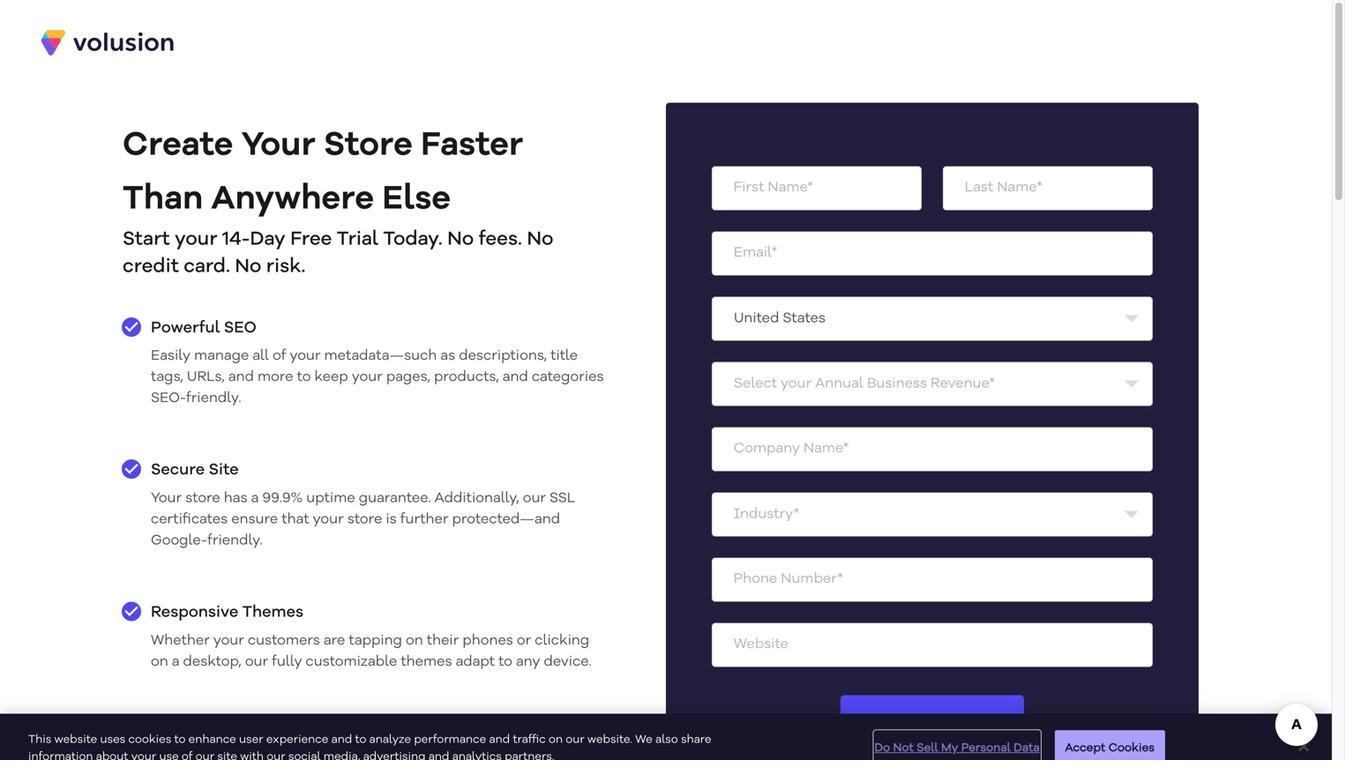 Task type: locate. For each thing, give the bounding box(es) containing it.
to up the media,
[[355, 730, 366, 741]]

of inside this website uses cookies to enhance user experience and to analyze performance and traffic on our website. we also share information about your use of our site with our social media, advertising and analytics partners.
[[182, 747, 193, 759]]

else
[[382, 183, 451, 216]]

any
[[516, 655, 540, 669]]

0 vertical spatial trial
[[337, 230, 378, 250]]

tags,
[[151, 371, 183, 385]]

my
[[906, 714, 926, 729], [941, 738, 958, 750]]

trial up personal
[[966, 714, 1005, 729]]

categories
[[532, 371, 604, 385]]

2 horizontal spatial on
[[549, 730, 563, 741]]

our inside whether your customers are tapping on their phones or clicking on a desktop, our fully customizable themes adapt to any device.
[[245, 655, 268, 669]]

0 vertical spatial my
[[906, 714, 926, 729]]

start for start my free trial
[[860, 714, 902, 729]]

0 horizontal spatial of
[[182, 747, 193, 759]]

to
[[297, 371, 311, 385], [499, 655, 512, 669], [174, 730, 186, 741], [355, 730, 366, 741]]

1 horizontal spatial my
[[941, 738, 958, 750]]

trial left today.
[[337, 230, 378, 250]]

my up sell
[[906, 714, 926, 729]]

trial inside button
[[966, 714, 1005, 729]]

start inside button
[[860, 714, 902, 729]]

a down 'whether'
[[172, 655, 179, 669]]

friendly.
[[186, 392, 241, 406], [207, 534, 263, 548]]

0 vertical spatial friendly.
[[186, 392, 241, 406]]

your down uptime
[[313, 513, 344, 527]]

easily
[[151, 349, 191, 364]]

name* right company
[[804, 442, 849, 456]]

a inside your store has a 99.9% uptime guarantee. additionally, our ssl certificates ensure that your store is further protected—and google-friendly.
[[251, 492, 259, 506]]

further
[[400, 513, 449, 527]]

1 horizontal spatial your
[[241, 129, 316, 163]]

a right has
[[251, 492, 259, 506]]

0 horizontal spatial a
[[172, 655, 179, 669]]

customers
[[248, 634, 320, 648]]

store up certificates
[[185, 492, 220, 506]]

and up the media,
[[331, 730, 352, 741]]

store left is
[[347, 513, 382, 527]]

0 horizontal spatial trial
[[337, 230, 378, 250]]

with
[[240, 747, 264, 759]]

1 vertical spatial my
[[941, 738, 958, 750]]

no down 14-
[[235, 258, 261, 277]]

accept cookies button
[[1055, 726, 1165, 760]]

whether
[[151, 634, 210, 648]]

urls,
[[187, 371, 225, 385]]

secure site
[[151, 463, 239, 479]]

friendly. down urls,
[[186, 392, 241, 406]]

first name*
[[734, 181, 813, 195]]

manage
[[194, 349, 249, 364]]

your up card.
[[175, 230, 217, 250]]

on inside this website uses cookies to enhance user experience and to analyze performance and traffic on our website. we also share information about your use of our site with our social media, advertising and analytics partners.
[[549, 730, 563, 741]]

personal
[[961, 738, 1011, 750]]

First Name* text field
[[712, 166, 922, 210]]

trial
[[337, 230, 378, 250], [966, 714, 1005, 729]]

1 horizontal spatial free
[[930, 714, 962, 729]]

1 horizontal spatial trial
[[966, 714, 1005, 729]]

powerful seo
[[151, 320, 256, 336]]

start up do
[[860, 714, 902, 729]]

metadata—such
[[324, 349, 437, 364]]

descriptions,
[[459, 349, 547, 364]]

1 vertical spatial store
[[347, 513, 382, 527]]

free inside button
[[930, 714, 962, 729]]

no
[[447, 230, 474, 250], [527, 230, 553, 250], [235, 258, 261, 277]]

use
[[159, 747, 179, 759]]

Company Name* text field
[[712, 427, 1153, 472]]

experience
[[266, 730, 328, 741]]

or
[[517, 634, 531, 648]]

to up use
[[174, 730, 186, 741]]

your up the desktop,
[[213, 634, 244, 648]]

my inside privacy alert dialog
[[941, 738, 958, 750]]

of right use
[[182, 747, 193, 759]]

tapping
[[349, 634, 402, 648]]

your down metadata—such
[[352, 371, 383, 385]]

your down secure
[[151, 492, 182, 506]]

name* for last name*
[[997, 181, 1043, 195]]

desktop,
[[183, 655, 242, 669]]

to left any
[[499, 655, 512, 669]]

0 vertical spatial your
[[241, 129, 316, 163]]

anywhere
[[211, 183, 374, 216]]

name* right the last
[[997, 181, 1043, 195]]

additionally,
[[435, 492, 519, 506]]

website.
[[587, 730, 633, 741]]

0 horizontal spatial start
[[123, 230, 170, 250]]

1 horizontal spatial a
[[251, 492, 259, 506]]

0 horizontal spatial your
[[151, 492, 182, 506]]

friendly. inside your store has a 99.9% uptime guarantee. additionally, our ssl certificates ensure that your store is further protected—and google-friendly.
[[207, 534, 263, 548]]

1 vertical spatial trial
[[966, 714, 1005, 729]]

start inside start your 14-day free trial today. no fees. no credit card. no risk.
[[123, 230, 170, 250]]

free up risk.
[[290, 230, 332, 250]]

your up anywhere
[[241, 129, 316, 163]]

do not sell my personal data button
[[875, 727, 1040, 760]]

our left ssl
[[523, 492, 546, 506]]

start up credit
[[123, 230, 170, 250]]

protected—and
[[452, 513, 560, 527]]

google-
[[151, 534, 207, 548]]

name* right first
[[768, 181, 813, 195]]

email*
[[734, 246, 777, 261]]

fully
[[272, 655, 302, 669]]

also
[[656, 730, 678, 741]]

1 vertical spatial of
[[182, 747, 193, 759]]

of right the all
[[273, 349, 286, 364]]

and
[[228, 371, 254, 385], [503, 371, 528, 385], [331, 730, 352, 741], [489, 730, 510, 741], [429, 747, 449, 759]]

0 horizontal spatial store
[[185, 492, 220, 506]]

0 vertical spatial on
[[406, 634, 423, 648]]

1 horizontal spatial store
[[347, 513, 382, 527]]

friendly. down ensure
[[207, 534, 263, 548]]

are
[[324, 634, 345, 648]]

website
[[734, 638, 789, 652]]

share
[[681, 730, 712, 741]]

whether your customers are tapping on their phones or clicking on a desktop, our fully customizable themes adapt to any device.
[[151, 634, 592, 669]]

no right fees.
[[527, 230, 553, 250]]

fees.
[[479, 230, 522, 250]]

your down cookies
[[131, 747, 156, 759]]

1 vertical spatial start
[[860, 714, 902, 729]]

free inside start your 14-day free trial today. no fees. no credit card. no risk.
[[290, 230, 332, 250]]

0 horizontal spatial on
[[151, 655, 168, 669]]

day
[[250, 230, 286, 250]]

1 horizontal spatial start
[[860, 714, 902, 729]]

no left fees.
[[447, 230, 474, 250]]

1 vertical spatial a
[[172, 655, 179, 669]]

performance
[[414, 730, 486, 741]]

uses
[[100, 730, 125, 741]]

Website text field
[[712, 623, 1153, 667]]

your inside your store has a 99.9% uptime guarantee. additionally, our ssl certificates ensure that your store is further protected—and google-friendly.
[[151, 492, 182, 506]]

start my free trial
[[860, 714, 1005, 729]]

0 vertical spatial free
[[290, 230, 332, 250]]

our down enhance
[[196, 747, 214, 759]]

powerful
[[151, 320, 220, 336]]

that
[[282, 513, 309, 527]]

of
[[273, 349, 286, 364], [182, 747, 193, 759]]

1 vertical spatial your
[[151, 492, 182, 506]]

adapt
[[456, 655, 495, 669]]

start
[[123, 230, 170, 250], [860, 714, 902, 729]]

your inside start your 14-day free trial today. no fees. no credit card. no risk.
[[175, 230, 217, 250]]

0 vertical spatial store
[[185, 492, 220, 506]]

free up "do not sell my personal data"
[[930, 714, 962, 729]]

on right the traffic
[[549, 730, 563, 741]]

to left keep
[[297, 371, 311, 385]]

1 vertical spatial on
[[151, 655, 168, 669]]

1 vertical spatial free
[[930, 714, 962, 729]]

2 vertical spatial on
[[549, 730, 563, 741]]

1 vertical spatial friendly.
[[207, 534, 263, 548]]

their
[[427, 634, 459, 648]]

store
[[185, 492, 220, 506], [347, 513, 382, 527]]

media,
[[324, 747, 360, 759]]

number*
[[781, 573, 843, 587]]

0 vertical spatial start
[[123, 230, 170, 250]]

your up keep
[[290, 349, 321, 364]]

0 vertical spatial a
[[251, 492, 259, 506]]

and up analytics
[[489, 730, 510, 741]]

themes
[[401, 655, 452, 669]]

our left fully
[[245, 655, 268, 669]]

0 vertical spatial of
[[273, 349, 286, 364]]

0 horizontal spatial free
[[290, 230, 332, 250]]

start my free trial button
[[840, 696, 1024, 748]]

on down 'whether'
[[151, 655, 168, 669]]

1 horizontal spatial of
[[273, 349, 286, 364]]

our
[[523, 492, 546, 506], [245, 655, 268, 669], [566, 730, 585, 741], [196, 747, 214, 759], [267, 747, 285, 759]]

analyze
[[369, 730, 411, 741]]

my right sell
[[941, 738, 958, 750]]

on up themes
[[406, 634, 423, 648]]

enhance
[[188, 730, 236, 741]]

seo-
[[151, 392, 186, 406]]

ensure
[[231, 513, 278, 527]]

site
[[209, 463, 239, 479]]

name* for company name*
[[804, 442, 849, 456]]

card.
[[184, 258, 230, 277]]

1 horizontal spatial on
[[406, 634, 423, 648]]



Task type: describe. For each thing, give the bounding box(es) containing it.
guarantee.
[[359, 492, 431, 506]]

14-
[[222, 230, 250, 250]]

0 horizontal spatial no
[[235, 258, 261, 277]]

all
[[253, 349, 269, 364]]

customizable
[[306, 655, 397, 669]]

phone number*
[[734, 573, 843, 587]]

this website uses cookies to enhance user experience and to analyze performance and traffic on our website. we also share information about your use of our site with our social media, advertising and analytics partners.
[[28, 730, 712, 759]]

start your 14-day free trial today. no fees. no credit card. no risk.
[[123, 230, 553, 277]]

ssl
[[550, 492, 575, 506]]

trial inside start your 14-day free trial today. no fees. no credit card. no risk.
[[337, 230, 378, 250]]

products,
[[434, 371, 499, 385]]

not
[[893, 738, 914, 750]]

data
[[1014, 738, 1040, 750]]

credit
[[123, 258, 179, 277]]

a inside whether your customers are tapping on their phones or clicking on a desktop, our fully customizable themes adapt to any device.
[[172, 655, 179, 669]]

first
[[734, 181, 764, 195]]

user
[[239, 730, 263, 741]]

create your store faster than anywhere else
[[123, 129, 523, 216]]

clicking
[[535, 634, 589, 648]]

cookies
[[128, 730, 171, 741]]

responsive themes
[[151, 605, 303, 621]]

your inside create your store faster than anywhere else
[[241, 129, 316, 163]]

Email* email field
[[712, 232, 1153, 276]]

information
[[28, 747, 93, 759]]

secure
[[151, 463, 205, 479]]

our left 'website.'
[[566, 730, 585, 741]]

title
[[551, 349, 578, 364]]

accept cookies
[[1065, 738, 1155, 750]]

company
[[734, 442, 800, 456]]

than
[[123, 183, 203, 216]]

2 horizontal spatial no
[[527, 230, 553, 250]]

as
[[440, 349, 455, 364]]

analytics
[[452, 747, 502, 759]]

seo
[[224, 320, 256, 336]]

our inside your store has a 99.9% uptime guarantee. additionally, our ssl certificates ensure that your store is further protected—and google-friendly.
[[523, 492, 546, 506]]

your inside this website uses cookies to enhance user experience and to analyze performance and traffic on our website. we also share information about your use of our site with our social media, advertising and analytics partners.
[[131, 747, 156, 759]]

themes
[[242, 605, 303, 621]]

Last Name* text field
[[943, 166, 1153, 210]]

is
[[386, 513, 397, 527]]

responsive
[[151, 605, 238, 621]]

site
[[217, 747, 237, 759]]

volusion logo image
[[39, 28, 176, 57]]

traffic
[[513, 730, 546, 741]]

uptime
[[306, 492, 355, 506]]

to inside whether your customers are tapping on their phones or clicking on a desktop, our fully customizable themes adapt to any device.
[[499, 655, 512, 669]]

risk.
[[266, 258, 306, 277]]

and down descriptions,
[[503, 371, 528, 385]]

friendly. inside easily manage all of your metadata—such as descriptions, title tags, urls, and more to keep your pages, products, and categories seo-friendly.
[[186, 392, 241, 406]]

faster
[[421, 129, 523, 163]]

website
[[54, 730, 97, 741]]

sell
[[917, 738, 938, 750]]

your inside your store has a 99.9% uptime guarantee. additionally, our ssl certificates ensure that your store is further protected—and google-friendly.
[[313, 513, 344, 527]]

last
[[965, 181, 994, 195]]

social
[[288, 747, 321, 759]]

phone
[[734, 573, 777, 587]]

privacy alert dialog
[[0, 710, 1332, 760]]

more
[[258, 371, 293, 385]]

has
[[224, 492, 248, 506]]

start for start your 14-day free trial today. no fees. no credit card. no risk.
[[123, 230, 170, 250]]

cookies
[[1109, 738, 1155, 750]]

and down the all
[[228, 371, 254, 385]]

0 horizontal spatial my
[[906, 714, 926, 729]]

this
[[28, 730, 51, 741]]

phones
[[463, 634, 513, 648]]

last name*
[[965, 181, 1043, 195]]

1 horizontal spatial no
[[447, 230, 474, 250]]

keep
[[314, 371, 348, 385]]

Phone Number* text field
[[712, 558, 1153, 602]]

certificates
[[151, 513, 228, 527]]

and down performance
[[429, 747, 449, 759]]

pages,
[[386, 371, 430, 385]]

easily manage all of your metadata—such as descriptions, title tags, urls, and more to keep your pages, products, and categories seo-friendly.
[[151, 349, 604, 406]]

create
[[123, 129, 233, 163]]

store
[[324, 129, 413, 163]]

name* for first name*
[[768, 181, 813, 195]]

99.9%
[[262, 492, 303, 506]]

our right the with in the left of the page
[[267, 747, 285, 759]]

we
[[635, 730, 653, 741]]

today.
[[383, 230, 443, 250]]

your store has a 99.9% uptime guarantee. additionally, our ssl certificates ensure that your store is further protected—and google-friendly.
[[151, 492, 575, 548]]

partners.
[[505, 747, 554, 759]]

device.
[[544, 655, 592, 669]]

to inside easily manage all of your metadata—such as descriptions, title tags, urls, and more to keep your pages, products, and categories seo-friendly.
[[297, 371, 311, 385]]

accept
[[1065, 738, 1106, 750]]

do
[[875, 738, 890, 750]]

your inside whether your customers are tapping on their phones or clicking on a desktop, our fully customizable themes adapt to any device.
[[213, 634, 244, 648]]

of inside easily manage all of your metadata—such as descriptions, title tags, urls, and more to keep your pages, products, and categories seo-friendly.
[[273, 349, 286, 364]]



Task type: vqa. For each thing, say whether or not it's contained in the screenshot.
leftmost no
yes



